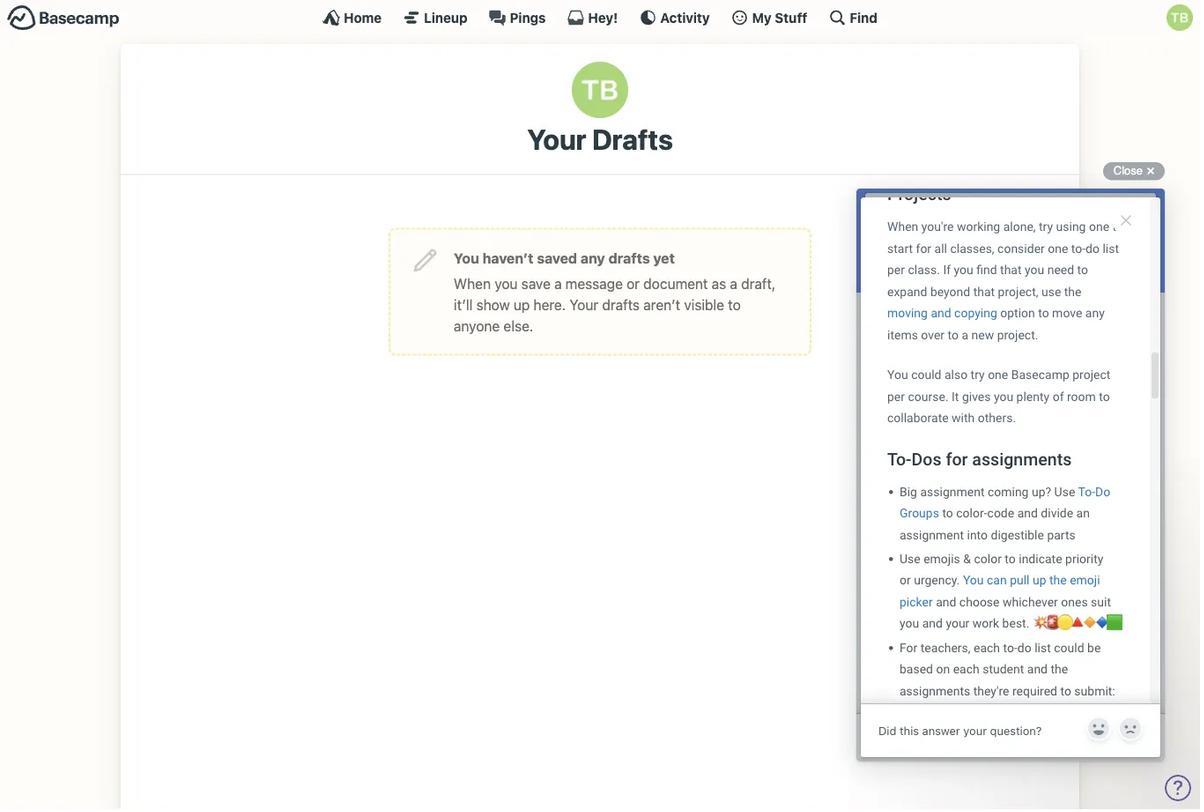 Task type: describe. For each thing, give the bounding box(es) containing it.
tim burton image
[[572, 62, 629, 118]]

visible
[[684, 296, 725, 313]]

up
[[514, 296, 530, 313]]

lineup
[[424, 10, 468, 25]]

main element
[[0, 0, 1201, 34]]

find
[[850, 10, 878, 25]]

find button
[[829, 9, 878, 26]]

activity link
[[640, 9, 710, 26]]

home
[[344, 10, 382, 25]]

document
[[644, 275, 708, 292]]

stuff
[[775, 10, 808, 25]]

pings button
[[489, 9, 546, 26]]

pings
[[510, 10, 546, 25]]

yet
[[654, 249, 675, 266]]

saved
[[537, 249, 578, 266]]

it'll
[[454, 296, 473, 313]]

0 vertical spatial your
[[528, 123, 587, 156]]

1 a from the left
[[555, 275, 562, 292]]

close button
[[1104, 160, 1166, 182]]

haven't
[[483, 249, 534, 266]]

when
[[454, 275, 491, 292]]

show
[[477, 296, 510, 313]]

your drafts
[[528, 123, 673, 156]]

hey!
[[588, 10, 618, 25]]

my
[[753, 10, 772, 25]]

tim burton image
[[1167, 4, 1194, 31]]

you
[[495, 275, 518, 292]]

my stuff
[[753, 10, 808, 25]]



Task type: locate. For each thing, give the bounding box(es) containing it.
lineup link
[[403, 9, 468, 26]]

home link
[[323, 9, 382, 26]]

a right save
[[555, 275, 562, 292]]

your
[[528, 123, 587, 156], [570, 296, 599, 313]]

your inside 'you haven't saved any drafts yet when you save a message or document as a draft, it'll show up here. your drafts aren't visible to anyone else.'
[[570, 296, 599, 313]]

hey! button
[[567, 9, 618, 26]]

to
[[728, 296, 741, 313]]

0 vertical spatial drafts
[[609, 249, 650, 266]]

or
[[627, 275, 640, 292]]

cross small image
[[1141, 160, 1162, 182], [1141, 160, 1162, 182]]

else.
[[504, 317, 534, 334]]

close
[[1114, 164, 1144, 177]]

my stuff button
[[731, 9, 808, 26]]

a right as
[[730, 275, 738, 292]]

1 vertical spatial your
[[570, 296, 599, 313]]

drafts
[[609, 249, 650, 266], [603, 296, 640, 313]]

1 horizontal spatial a
[[730, 275, 738, 292]]

your down message
[[570, 296, 599, 313]]

aren't
[[644, 296, 681, 313]]

0 horizontal spatial a
[[555, 275, 562, 292]]

drafts
[[592, 123, 673, 156]]

1 vertical spatial drafts
[[603, 296, 640, 313]]

you
[[454, 249, 479, 266]]

2 a from the left
[[730, 275, 738, 292]]

activity
[[661, 10, 710, 25]]

any
[[581, 249, 606, 266]]

drafts down or
[[603, 296, 640, 313]]

you haven't saved any drafts yet when you save a message or document as a draft, it'll show up here. your drafts aren't visible to anyone else.
[[454, 249, 776, 334]]

message
[[566, 275, 623, 292]]

here.
[[534, 296, 566, 313]]

a
[[555, 275, 562, 292], [730, 275, 738, 292]]

drafts up or
[[609, 249, 650, 266]]

draft,
[[742, 275, 776, 292]]

as
[[712, 275, 727, 292]]

save
[[522, 275, 551, 292]]

anyone
[[454, 317, 500, 334]]

switch accounts image
[[7, 4, 120, 32]]

your down tim burton image
[[528, 123, 587, 156]]



Task type: vqa. For each thing, say whether or not it's contained in the screenshot.
make a new project
no



